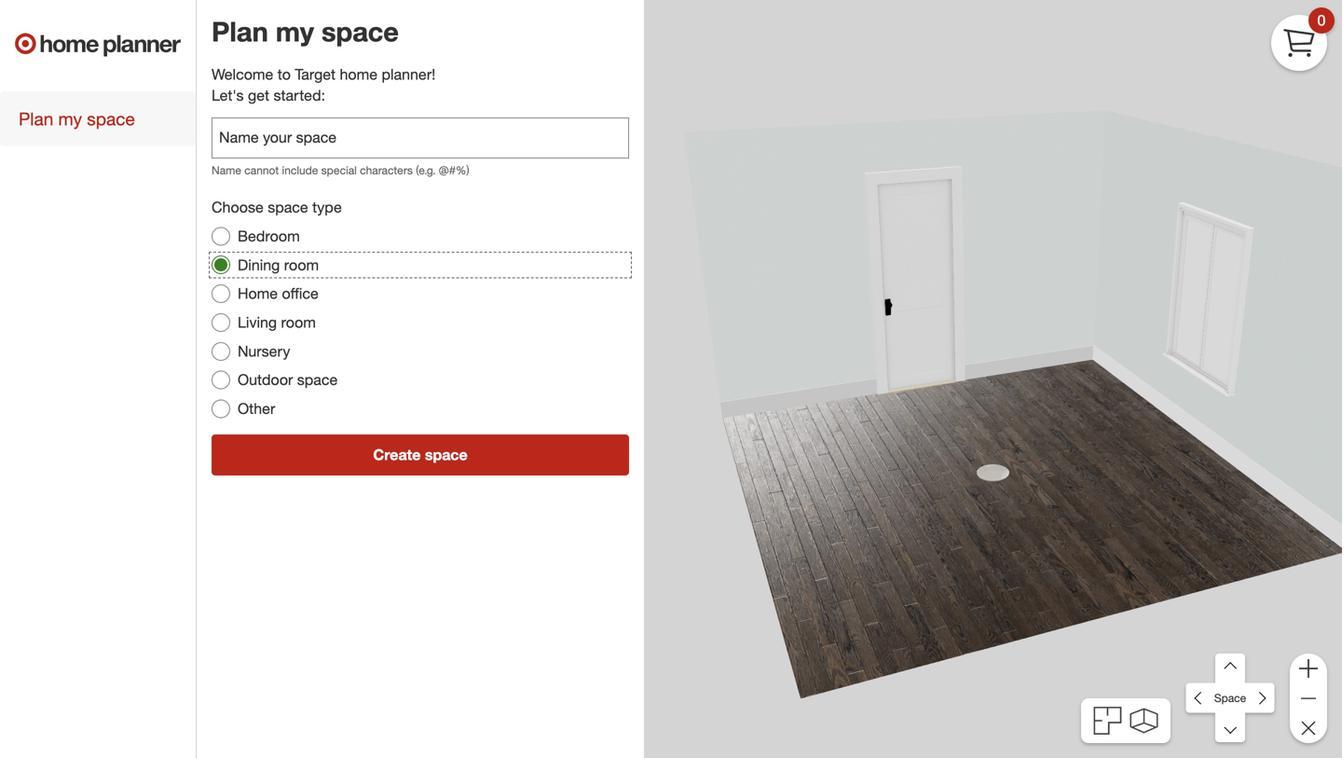 Task type: locate. For each thing, give the bounding box(es) containing it.
name
[[212, 163, 241, 177]]

pan camera right 30° image
[[1246, 683, 1275, 713]]

0 vertical spatial my
[[276, 15, 314, 48]]

space inside "button"
[[425, 446, 468, 464]]

plan my space up target
[[212, 15, 399, 48]]

plan my space inside button
[[19, 108, 135, 130]]

Home office radio
[[212, 284, 230, 303]]

space right create
[[425, 446, 468, 464]]

welcome to target home planner! let's get started:
[[212, 65, 436, 105]]

0 vertical spatial room
[[284, 256, 319, 274]]

front view button icon image
[[1131, 708, 1159, 733]]

1 horizontal spatial plan my space
[[212, 15, 399, 48]]

space down home planner landing page image
[[87, 108, 135, 130]]

nursery
[[238, 342, 290, 360]]

0 vertical spatial plan
[[212, 15, 268, 48]]

create space button
[[212, 434, 629, 475]]

dining room
[[238, 256, 319, 274]]

1 vertical spatial room
[[281, 313, 316, 331]]

my up 'to'
[[276, 15, 314, 48]]

living room
[[238, 313, 316, 331]]

tilt camera up 30° image
[[1216, 654, 1246, 683]]

space up home
[[322, 15, 399, 48]]

None text field
[[212, 117, 629, 158]]

Outdoor space radio
[[212, 371, 230, 389]]

planner!
[[382, 65, 436, 83]]

0 vertical spatial plan my space
[[212, 15, 399, 48]]

room
[[284, 256, 319, 274], [281, 313, 316, 331]]

plan my space
[[212, 15, 399, 48], [19, 108, 135, 130]]

office
[[282, 285, 319, 303]]

1 horizontal spatial plan
[[212, 15, 268, 48]]

space right outdoor
[[297, 371, 338, 389]]

plan
[[212, 15, 268, 48], [19, 108, 53, 130]]

dining
[[238, 256, 280, 274]]

special
[[321, 163, 357, 177]]

welcome
[[212, 65, 273, 83]]

outdoor space
[[238, 371, 338, 389]]

0 horizontal spatial plan
[[19, 108, 53, 130]]

plan my space button
[[0, 91, 196, 147]]

room down office
[[281, 313, 316, 331]]

cannot
[[245, 163, 279, 177]]

0 horizontal spatial plan my space
[[19, 108, 135, 130]]

home
[[238, 285, 278, 303]]

plan my space down home planner landing page image
[[19, 108, 135, 130]]

let's
[[212, 86, 244, 105]]

1 vertical spatial plan
[[19, 108, 53, 130]]

1 horizontal spatial my
[[276, 15, 314, 48]]

space for create space
[[425, 446, 468, 464]]

1 vertical spatial my
[[58, 108, 82, 130]]

0 horizontal spatial my
[[58, 108, 82, 130]]

space inside button
[[87, 108, 135, 130]]

my down home planner landing page image
[[58, 108, 82, 130]]

tilt camera down 30° image
[[1216, 713, 1246, 743]]

create
[[373, 446, 421, 464]]

my
[[276, 15, 314, 48], [58, 108, 82, 130]]

space up bedroom
[[268, 198, 308, 216]]

space
[[322, 15, 399, 48], [87, 108, 135, 130], [268, 198, 308, 216], [297, 371, 338, 389], [425, 446, 468, 464]]

1 vertical spatial plan my space
[[19, 108, 135, 130]]

room up office
[[284, 256, 319, 274]]

home planner landing page image
[[15, 15, 181, 75]]

pan camera left 30° image
[[1186, 683, 1216, 713]]

living
[[238, 313, 277, 331]]

Dining room radio
[[212, 256, 230, 274]]



Task type: vqa. For each thing, say whether or not it's contained in the screenshot.
2 days left associated with 10% off Tom's of Maine women's deodorant & antiperspirant
no



Task type: describe. For each thing, give the bounding box(es) containing it.
0
[[1318, 11, 1326, 29]]

characters
[[360, 163, 413, 177]]

(e.g.
[[416, 163, 436, 177]]

Nursery radio
[[212, 342, 230, 361]]

get
[[248, 86, 269, 105]]

started:
[[274, 86, 325, 105]]

home
[[340, 65, 378, 83]]

bedroom
[[238, 227, 300, 245]]

to
[[278, 65, 291, 83]]

space
[[1215, 691, 1247, 705]]

home office
[[238, 285, 319, 303]]

type
[[312, 198, 342, 216]]

@#%)
[[439, 163, 470, 177]]

choose space type
[[212, 198, 342, 216]]

include
[[282, 163, 318, 177]]

create space
[[373, 446, 468, 464]]

space for choose space type
[[268, 198, 308, 216]]

Bedroom radio
[[212, 227, 230, 246]]

0 button
[[1272, 7, 1335, 71]]

choose
[[212, 198, 264, 216]]

plan inside button
[[19, 108, 53, 130]]

other
[[238, 400, 275, 418]]

space for outdoor space
[[297, 371, 338, 389]]

room for dining room
[[284, 256, 319, 274]]

my inside button
[[58, 108, 82, 130]]

room for living room
[[281, 313, 316, 331]]

top view button icon image
[[1094, 707, 1122, 735]]

target
[[295, 65, 336, 83]]

outdoor
[[238, 371, 293, 389]]

Living room radio
[[212, 313, 230, 332]]

name cannot include special characters (e.g. @#%)
[[212, 163, 470, 177]]

Other radio
[[212, 400, 230, 418]]



